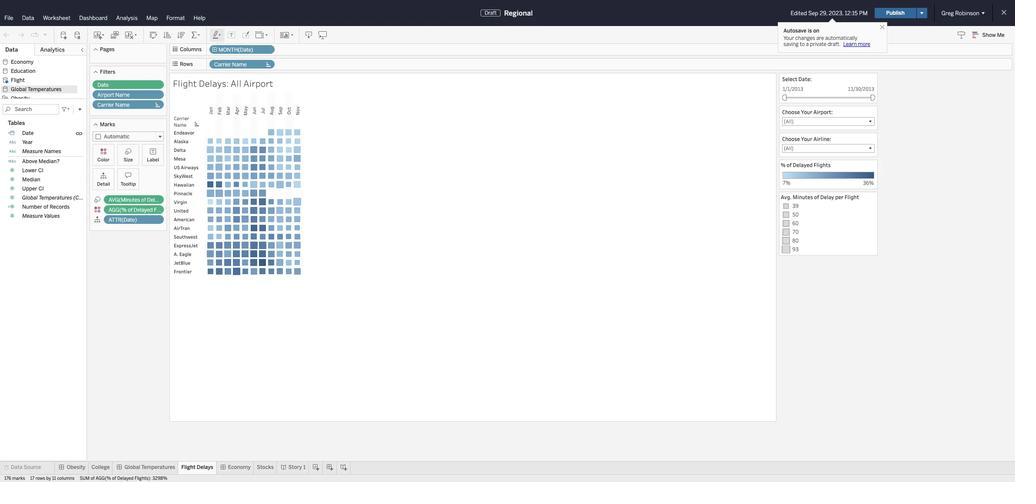 Task type: vqa. For each thing, say whether or not it's contained in the screenshot.
11
yes



Task type: locate. For each thing, give the bounding box(es) containing it.
name
[[232, 62, 247, 68], [115, 92, 130, 98], [115, 102, 130, 108]]

0 vertical spatial your
[[784, 35, 794, 41]]

your inside your changes are automatically saving to a private draft.
[[784, 35, 794, 41]]

global down the education
[[11, 86, 27, 93]]

1 vertical spatial data
[[5, 46, 18, 53]]

your left airport:
[[801, 109, 812, 116]]

choose for choose your airport:
[[782, 109, 800, 116]]

choose
[[782, 109, 800, 116], [782, 136, 800, 143]]

college
[[92, 465, 110, 471]]

1 vertical spatial choose
[[782, 136, 800, 143]]

color
[[97, 157, 110, 163]]

flight)
[[171, 197, 186, 203]]

Delta, Carrier Name. Press Space to toggle selection. Press Escape to go back to the left margin. Use arrow keys to navigate headers text field
[[171, 146, 206, 154]]

avg. minutes of delay per flight
[[781, 194, 859, 201]]

choose for choose your airline:
[[782, 136, 800, 143]]

global up sum of agg(% of delayed flights): 3298%
[[124, 465, 140, 471]]

swap rows and columns image
[[149, 31, 158, 39]]

0 vertical spatial ci
[[38, 168, 43, 174]]

0 horizontal spatial carrier
[[97, 102, 114, 108]]

columns
[[180, 46, 202, 53]]

1 horizontal spatial obesity
[[67, 465, 85, 471]]

Frontier, Carrier Name. Press Space to toggle selection. Press Escape to go back to the left margin. Use arrow keys to navigate headers text field
[[171, 267, 206, 276]]

replay animation image up analytics
[[43, 32, 48, 37]]

economy left stocks
[[228, 465, 251, 471]]

autosave is on
[[784, 28, 820, 34]]

0 horizontal spatial delay
[[147, 197, 160, 203]]

delayed for flights)
[[134, 207, 153, 213]]

American, Carrier Name. Press Space to toggle selection. Press Escape to go back to the left margin. Use arrow keys to navigate headers text field
[[171, 215, 206, 224]]

delayed left flights):
[[117, 477, 134, 482]]

global down the upper
[[22, 195, 38, 201]]

flight down the education
[[11, 77, 25, 83]]

format workbook image
[[241, 31, 250, 39]]

agg(% of delayed flights)
[[109, 207, 172, 213]]

global temperatures (count)
[[22, 195, 92, 201]]

carrier name down airport name
[[97, 102, 130, 108]]

pm
[[859, 10, 868, 16]]

Southwest, Carrier Name. Press Space to toggle selection. Press Escape to go back to the left margin. Use arrow keys to navigate headers text field
[[171, 232, 206, 241]]

of up agg(% of delayed flights)
[[141, 197, 146, 203]]

93
[[792, 246, 799, 253]]

SkyWest, Carrier Name. Press Space to toggle selection. Press Escape to go back to the left margin. Use arrow keys to navigate headers text field
[[171, 172, 206, 180]]

regional
[[504, 9, 533, 17]]

1 choose from the top
[[782, 109, 800, 116]]

date down filters
[[97, 82, 109, 88]]

airport down filters
[[97, 92, 114, 98]]

of right % on the right top
[[787, 162, 792, 169]]

your down autosave
[[784, 35, 794, 41]]

2 measure from the top
[[22, 213, 43, 219]]

date:
[[799, 76, 812, 83]]

0 horizontal spatial obesity
[[11, 96, 30, 102]]

data up redo icon
[[22, 15, 34, 21]]

50
[[792, 211, 799, 218]]

0 vertical spatial economy
[[11, 59, 34, 65]]

0 vertical spatial date
[[97, 82, 109, 88]]

1 vertical spatial date
[[22, 130, 34, 136]]

measure
[[22, 149, 43, 155], [22, 213, 43, 219]]

avg(minutes of delay per flight)
[[109, 197, 186, 203]]

1 vertical spatial agg(%
[[96, 477, 111, 482]]

1 vertical spatial global
[[22, 195, 38, 201]]

airport right all
[[243, 77, 273, 90]]

flight delays: all airport
[[173, 77, 273, 90]]

of
[[787, 162, 792, 169], [814, 194, 819, 201], [141, 197, 146, 203], [43, 204, 48, 210], [128, 207, 132, 213], [91, 477, 95, 482], [112, 477, 116, 482]]

delayed right % on the right top
[[793, 162, 813, 169]]

ci down the above median?
[[38, 168, 43, 174]]

rows
[[36, 477, 45, 482]]

global temperatures up search text box
[[11, 86, 62, 93]]

0 vertical spatial global
[[11, 86, 27, 93]]

1 horizontal spatial replay animation image
[[43, 32, 48, 37]]

US Airways, Carrier Name. Press Space to toggle selection. Press Escape to go back to the left margin. Use arrow keys to navigate headers text field
[[171, 163, 206, 172]]

Sep, Month of Date. Press Space to toggle selection. Press Escape to go back to the left margin. Use arrow keys to navigate headers text field
[[276, 93, 284, 128]]

carrier up flight delays: all airport
[[214, 62, 231, 68]]

of for agg(% of delayed flights)
[[128, 207, 132, 213]]

Virgin, Carrier Name. Press Space to toggle selection. Press Escape to go back to the left margin. Use arrow keys to navigate headers text field
[[171, 198, 206, 206]]

choose down 1/1/2013
[[782, 109, 800, 116]]

learn more link
[[841, 41, 870, 47]]

2 vertical spatial delayed
[[117, 477, 134, 482]]

% of delayed flights
[[781, 162, 831, 169]]

2 vertical spatial global
[[124, 465, 140, 471]]

carrier
[[214, 62, 231, 68], [97, 102, 114, 108]]

replay animation image
[[30, 31, 39, 39], [43, 32, 48, 37]]

0 vertical spatial data
[[22, 15, 34, 21]]

highlight image
[[212, 31, 222, 39]]

2 vertical spatial temperatures
[[141, 465, 175, 471]]

Feb, Month of Date. Press Space to toggle selection. Press Escape to go back to the left margin. Use arrow keys to navigate headers text field
[[215, 93, 223, 128]]

1 measure from the top
[[22, 149, 43, 155]]

greg robinson
[[942, 10, 979, 16]]

1 vertical spatial obesity
[[67, 465, 85, 471]]

global temperatures
[[11, 86, 62, 93], [124, 465, 175, 471]]

new data source image
[[60, 31, 68, 39]]

measure values
[[22, 213, 60, 219]]

all
[[231, 77, 242, 90]]

median
[[22, 177, 40, 183]]

0 vertical spatial carrier
[[214, 62, 231, 68]]

of right sum
[[91, 477, 95, 482]]

analytics
[[40, 46, 65, 53]]

0 horizontal spatial per
[[162, 197, 170, 203]]

1 vertical spatial your
[[801, 109, 812, 116]]

of for sum of agg(% of delayed flights): 3298%
[[91, 477, 95, 482]]

1 vertical spatial economy
[[228, 465, 251, 471]]

delayed
[[793, 162, 813, 169], [134, 207, 153, 213], [117, 477, 134, 482]]

%
[[781, 162, 786, 169]]

1 vertical spatial global temperatures
[[124, 465, 175, 471]]

carrier name down month(date)
[[214, 62, 247, 68]]

temperatures up records
[[39, 195, 72, 201]]

number of records
[[22, 204, 70, 210]]

pause auto updates image
[[73, 31, 82, 39]]

airport
[[243, 77, 273, 90], [97, 92, 114, 98]]

1 horizontal spatial economy
[[228, 465, 251, 471]]

measure up above
[[22, 149, 43, 155]]

delay up the flights)
[[147, 197, 160, 203]]

stocks
[[257, 465, 274, 471]]

delayed down "avg(minutes of delay per flight)"
[[134, 207, 153, 213]]

12:15
[[845, 10, 858, 16]]

your for choose your airport:
[[801, 109, 812, 116]]

JetBlue, Carrier Name. Press Space to toggle selection. Press Escape to go back to the left margin. Use arrow keys to navigate headers text field
[[171, 259, 206, 267]]

sorted ascending by % of delayed flights within carrier name image
[[163, 31, 172, 39]]

ci right the upper
[[39, 186, 44, 192]]

data guide image
[[957, 30, 966, 39]]

carrier down airport name
[[97, 102, 114, 108]]

saving
[[784, 41, 799, 47]]

temperatures up 3298%
[[141, 465, 175, 471]]

0 vertical spatial delayed
[[793, 162, 813, 169]]

70
[[792, 229, 799, 236]]

29,
[[820, 10, 828, 16]]

flight down the rows
[[173, 77, 197, 90]]

show/hide cards image
[[280, 31, 294, 39]]

80 option
[[781, 237, 876, 246]]

obesity up search text box
[[11, 96, 30, 102]]

Endeavor, Carrier Name. Press Space to toggle selection. Press Escape to go back to the left margin. Use arrow keys to navigate headers text field
[[171, 128, 206, 137]]

0 horizontal spatial carrier name
[[97, 102, 130, 108]]

upper
[[22, 186, 37, 192]]

delay up 39 option
[[820, 194, 834, 201]]

2 vertical spatial your
[[801, 136, 812, 143]]

year
[[22, 139, 33, 145]]

open and edit this workbook in tableau desktop image
[[319, 31, 327, 39]]

1 vertical spatial airport
[[97, 92, 114, 98]]

1 horizontal spatial carrier name
[[214, 62, 247, 68]]

me
[[997, 32, 1005, 38]]

minutes
[[793, 194, 813, 201]]

39
[[792, 203, 799, 209]]

your for choose your airline:
[[801, 136, 812, 143]]

robinson
[[955, 10, 979, 16]]

median?
[[39, 159, 60, 165]]

per up the flights)
[[162, 197, 170, 203]]

show mark labels image
[[227, 31, 236, 39]]

data down the undo image at top
[[5, 46, 18, 53]]

greg
[[942, 10, 954, 16]]

ci for upper ci
[[39, 186, 44, 192]]

flight for flight delays
[[181, 465, 195, 471]]

your left airline:
[[801, 136, 812, 143]]

measure down number
[[22, 213, 43, 219]]

lower
[[22, 168, 37, 174]]

select
[[782, 76, 797, 83]]

by
[[46, 477, 51, 482]]

2023,
[[829, 10, 844, 16]]

a
[[806, 41, 809, 47]]

temperatures up search text box
[[28, 86, 62, 93]]

global temperatures up flights):
[[124, 465, 175, 471]]

0 horizontal spatial economy
[[11, 59, 34, 65]]

per up 39 option
[[835, 194, 844, 201]]

flight delays
[[181, 465, 213, 471]]

0 vertical spatial choose
[[782, 109, 800, 116]]

1 vertical spatial carrier name
[[97, 102, 130, 108]]

Aug, Month of Date. Press Space to toggle selection. Press Escape to go back to the left margin. Use arrow keys to navigate headers text field
[[267, 93, 276, 128]]

of down avg(minutes
[[128, 207, 132, 213]]

17
[[30, 477, 34, 482]]

obesity up sum
[[67, 465, 85, 471]]

story
[[288, 465, 302, 471]]

choose up % on the right top
[[782, 136, 800, 143]]

0 vertical spatial global temperatures
[[11, 86, 62, 93]]

2 choose from the top
[[782, 136, 800, 143]]

economy
[[11, 59, 34, 65], [228, 465, 251, 471]]

1 vertical spatial ci
[[39, 186, 44, 192]]

dashboard
[[79, 15, 107, 21]]

sum
[[80, 477, 90, 482]]

duplicate image
[[110, 31, 119, 39]]

show me
[[982, 32, 1005, 38]]

replay animation image right redo icon
[[30, 31, 39, 39]]

new worksheet image
[[93, 31, 105, 39]]

attr(date)
[[109, 217, 137, 223]]

delay
[[820, 194, 834, 201], [147, 197, 160, 203]]

of up measure values
[[43, 204, 48, 210]]

date up year
[[22, 130, 34, 136]]

flight left delays
[[181, 465, 195, 471]]

agg(% up the attr(date)
[[109, 207, 127, 213]]

1 vertical spatial measure
[[22, 213, 43, 219]]

Oct, Month of Date. Press Space to toggle selection. Press Escape to go back to the left margin. Use arrow keys to navigate headers text field
[[284, 93, 293, 128]]

ExpressJet, Carrier Name. Press Space to toggle selection. Press Escape to go back to the left margin. Use arrow keys to navigate headers text field
[[171, 241, 206, 250]]

0 vertical spatial measure
[[22, 149, 43, 155]]

data up 176 marks
[[11, 465, 22, 471]]

agg(% down college
[[96, 477, 111, 482]]

0 vertical spatial airport
[[243, 77, 273, 90]]

marks
[[100, 122, 115, 128]]

close image
[[878, 23, 887, 31]]

1 horizontal spatial airport
[[243, 77, 273, 90]]

1 vertical spatial delayed
[[134, 207, 153, 213]]

per
[[835, 194, 844, 201], [162, 197, 170, 203]]

of for avg(minutes of delay per flight)
[[141, 197, 146, 203]]

global
[[11, 86, 27, 93], [22, 195, 38, 201], [124, 465, 140, 471]]

economy up the education
[[11, 59, 34, 65]]

Jul, Month of Date. Press Space to toggle selection. Press Escape to go back to the left margin. Use arrow keys to navigate headers text field
[[258, 93, 267, 128]]



Task type: describe. For each thing, give the bounding box(es) containing it.
flights):
[[135, 477, 151, 482]]

marks. press enter to open the view data window.. use arrow keys to navigate data visualization elements. image
[[206, 128, 302, 276]]

36%
[[863, 179, 874, 186]]

2 vertical spatial data
[[11, 465, 22, 471]]

flight for flight
[[11, 77, 25, 83]]

columns
[[57, 477, 75, 482]]

records
[[50, 204, 70, 210]]

Jun, Month of Date. Press Space to toggle selection. Press Escape to go back to the left margin. Use arrow keys to navigate headers text field
[[249, 93, 258, 128]]

Jan, Month of Date. Press Space to toggle selection. Press Escape to go back to the left margin. Use arrow keys to navigate headers text field
[[206, 93, 215, 128]]

1 horizontal spatial per
[[835, 194, 844, 201]]

0 vertical spatial name
[[232, 62, 247, 68]]

Apr, Month of Date. Press Space to toggle selection. Press Escape to go back to the left margin. Use arrow keys to navigate headers text field
[[232, 93, 241, 128]]

50 option
[[781, 211, 876, 219]]

May, Month of Date. Press Space to toggle selection. Press Escape to go back to the left margin. Use arrow keys to navigate headers text field
[[241, 93, 249, 128]]

of left flights):
[[112, 477, 116, 482]]

0 horizontal spatial date
[[22, 130, 34, 136]]

education
[[11, 68, 35, 74]]

1 vertical spatial name
[[115, 92, 130, 98]]

flights)
[[154, 207, 172, 213]]

detail
[[97, 182, 110, 187]]

delays
[[197, 465, 213, 471]]

0 horizontal spatial replay animation image
[[30, 31, 39, 39]]

data source
[[11, 465, 41, 471]]

lower ci
[[22, 168, 43, 174]]

0 vertical spatial agg(%
[[109, 207, 127, 213]]

60 option
[[781, 219, 876, 228]]

publish
[[886, 10, 905, 16]]

93 option
[[781, 246, 876, 254]]

2 vertical spatial name
[[115, 102, 130, 108]]

delayed for flights
[[793, 162, 813, 169]]

measure names
[[22, 149, 61, 155]]

sum of agg(% of delayed flights): 3298%
[[80, 477, 167, 482]]

publish button
[[875, 8, 916, 18]]

1 horizontal spatial carrier
[[214, 62, 231, 68]]

fit image
[[255, 31, 269, 39]]

39 option
[[781, 202, 876, 211]]

flight up 39 option
[[845, 194, 859, 201]]

A. Eagle, Carrier Name. Press Space to toggle selection. Press Escape to go back to the left margin. Use arrow keys to navigate headers text field
[[171, 250, 206, 259]]

rows
[[180, 61, 193, 67]]

of for number of records
[[43, 204, 48, 210]]

are
[[816, 35, 824, 41]]

sep
[[808, 10, 818, 16]]

totals image
[[191, 31, 201, 39]]

is
[[808, 28, 812, 34]]

number
[[22, 204, 42, 210]]

80
[[792, 237, 799, 244]]

measure for measure values
[[22, 213, 43, 219]]

analysis
[[116, 15, 138, 21]]

70 option
[[781, 228, 876, 237]]

1
[[303, 465, 306, 471]]

1 vertical spatial carrier
[[97, 102, 114, 108]]

176
[[4, 477, 11, 482]]

above median?
[[22, 159, 60, 165]]

(count)
[[73, 195, 92, 201]]

avg.
[[781, 194, 792, 201]]

worksheet
[[43, 15, 71, 21]]

11
[[52, 477, 56, 482]]

Mesa, Carrier Name. Press Space to toggle selection. Press Escape to go back to the left margin. Use arrow keys to navigate headers text field
[[171, 154, 206, 163]]

draft
[[485, 10, 497, 16]]

story 1
[[288, 465, 306, 471]]

17 rows by 11 columns
[[30, 477, 75, 482]]

0 vertical spatial obesity
[[11, 96, 30, 102]]

more
[[858, 41, 870, 47]]

flights
[[814, 162, 831, 169]]

Mar, Month of Date. Press Space to toggle selection. Press Escape to go back to the left margin. Use arrow keys to navigate headers text field
[[223, 93, 232, 128]]

1 horizontal spatial date
[[97, 82, 109, 88]]

Alaska, Carrier Name. Press Space to toggle selection. Press Escape to go back to the left margin. Use arrow keys to navigate headers text field
[[171, 137, 206, 146]]

1/1/2013
[[783, 86, 803, 92]]

tables
[[8, 120, 25, 126]]

sorted descending by % of delayed flights within carrier name image
[[177, 31, 186, 39]]

on
[[813, 28, 820, 34]]

filters
[[100, 69, 115, 75]]

to
[[800, 41, 805, 47]]

of for % of delayed flights
[[787, 162, 792, 169]]

show me button
[[968, 28, 1013, 42]]

redo image
[[17, 31, 25, 39]]

measure for measure names
[[22, 149, 43, 155]]

avg(minutes
[[109, 197, 140, 203]]

choose your airport:
[[782, 109, 833, 116]]

file
[[4, 15, 13, 21]]

Hawaiian, Carrier Name. Press Space to toggle selection. Press Escape to go back to the left margin. Use arrow keys to navigate headers text field
[[171, 180, 206, 189]]

0 horizontal spatial global temperatures
[[11, 86, 62, 93]]

clear sheet image
[[124, 31, 138, 39]]

tooltip
[[121, 182, 136, 187]]

0 vertical spatial carrier name
[[214, 62, 247, 68]]

Pinnacle, Carrier Name. Press Space to toggle selection. Press Escape to go back to the left margin. Use arrow keys to navigate headers text field
[[171, 189, 206, 198]]

AirTran, Carrier Name. Press Space to toggle selection. Press Escape to go back to the left margin. Use arrow keys to navigate headers text field
[[171, 224, 206, 232]]

month(date)
[[219, 47, 253, 53]]

1 horizontal spatial global temperatures
[[124, 465, 175, 471]]

above
[[22, 159, 37, 165]]

United, Carrier Name. Press Space to toggle selection. Press Escape to go back to the left margin. Use arrow keys to navigate headers text field
[[171, 206, 206, 215]]

0 horizontal spatial airport
[[97, 92, 114, 98]]

11/30/2013
[[848, 86, 874, 92]]

names
[[44, 149, 61, 155]]

of right minutes
[[814, 194, 819, 201]]

size
[[123, 157, 133, 163]]

airport name
[[97, 92, 130, 98]]

undo image
[[3, 31, 11, 39]]

show
[[982, 32, 996, 38]]

automatically
[[825, 35, 858, 41]]

ci for lower ci
[[38, 168, 43, 174]]

download image
[[305, 31, 313, 39]]

176 marks
[[4, 477, 25, 482]]

learn
[[843, 41, 857, 47]]

collapse image
[[80, 47, 85, 53]]

7%
[[783, 179, 790, 186]]

Nov, Month of Date. Press Space to toggle selection. Press Escape to go back to the left margin. Use arrow keys to navigate headers text field
[[293, 93, 302, 128]]

airline:
[[813, 136, 831, 143]]

Search text field
[[3, 104, 59, 115]]

select date:
[[782, 76, 812, 83]]

1 horizontal spatial delay
[[820, 194, 834, 201]]

label
[[147, 157, 159, 163]]

delays:
[[199, 77, 229, 90]]

draft.
[[828, 41, 841, 47]]

source
[[24, 465, 41, 471]]

0 vertical spatial temperatures
[[28, 86, 62, 93]]

flight for flight delays: all airport
[[173, 77, 197, 90]]

private
[[810, 41, 827, 47]]

values
[[44, 213, 60, 219]]

1 vertical spatial temperatures
[[39, 195, 72, 201]]

map
[[146, 15, 158, 21]]

edited
[[791, 10, 807, 16]]

format
[[166, 15, 185, 21]]



